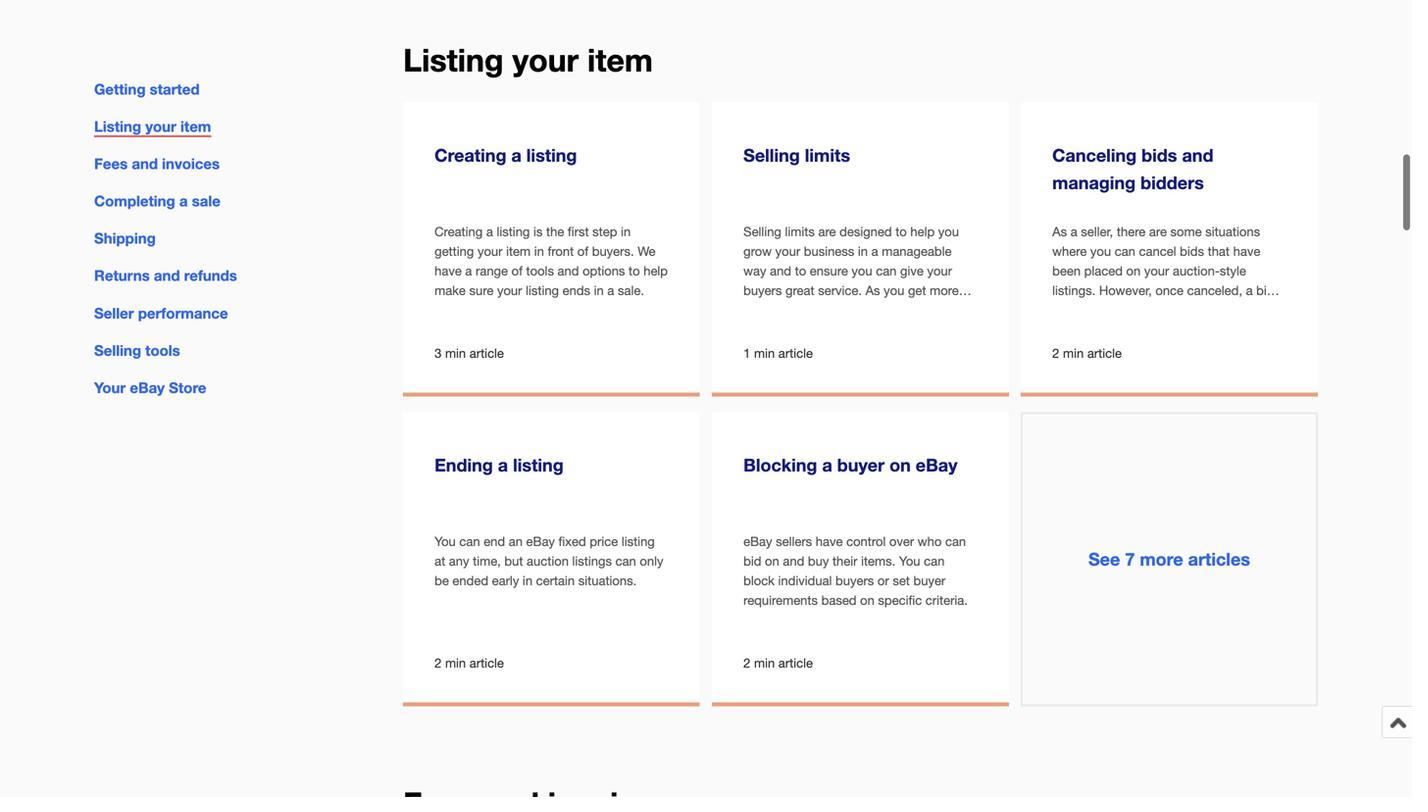 Task type: locate. For each thing, give the bounding box(es) containing it.
1 horizontal spatial more
[[1140, 549, 1183, 570]]

your ebay store link
[[94, 379, 206, 397]]

can left give
[[876, 263, 897, 278]]

to up sale. on the top left of the page
[[629, 263, 640, 278]]

3
[[435, 345, 442, 361]]

you can end an ebay fixed price listing at any time, but auction listings can only be ended early in certain situations.
[[435, 534, 663, 588]]

1 vertical spatial tools
[[145, 342, 180, 359]]

2 are from the left
[[1149, 224, 1167, 239]]

listing up the
[[526, 144, 577, 166]]

bid inside ebay sellers have control over who can bid on and buy their items. you can block individual buyers or set buyer requirements based on specific criteria.
[[743, 554, 761, 569]]

of down "first"
[[577, 244, 589, 259]]

options
[[583, 263, 625, 278]]

2 down can't be
[[1052, 345, 1060, 361]]

1 vertical spatial bid
[[743, 554, 761, 569]]

min inside selling limits are designed to help you grow your business in a manageable way and to ensure you can give your buyers great service. as you get more comfortable meeting buyer demand, we'll increase your limit. 1 min article
[[754, 345, 775, 361]]

listing up only
[[622, 534, 655, 549]]

listing your item up fees and invoices link
[[94, 118, 211, 135]]

help inside creating a listing is the first step in getting your item in front of buyers. we have a range of tools and options to help make sure your listing ends in a sale.
[[644, 263, 668, 278]]

on right based
[[860, 593, 875, 608]]

refunds
[[184, 267, 237, 285]]

and inside canceling bids and managing bidders
[[1182, 144, 1214, 166]]

0 vertical spatial buyers
[[743, 283, 782, 298]]

min for ending a listing
[[445, 655, 466, 671]]

where
[[1052, 244, 1087, 259]]

min right 1 at top right
[[754, 345, 775, 361]]

help up "manageable"
[[910, 224, 935, 239]]

1 horizontal spatial you
[[899, 554, 920, 569]]

tools down front
[[526, 263, 554, 278]]

0 horizontal spatial bid
[[743, 554, 761, 569]]

bids
[[1142, 144, 1177, 166], [1180, 244, 1204, 259]]

1 horizontal spatial help
[[910, 224, 935, 239]]

buyers down way
[[743, 283, 782, 298]]

2 min article for canceling bids and managing bidders
[[1052, 345, 1122, 361]]

1 vertical spatial limits
[[785, 224, 815, 239]]

2 for ending a listing
[[435, 655, 442, 671]]

article down the ended
[[470, 655, 504, 671]]

are up cancel
[[1149, 224, 1167, 239]]

min down be
[[445, 655, 466, 671]]

have up buy
[[816, 534, 843, 549]]

1 horizontal spatial listing
[[403, 41, 504, 79]]

and
[[1182, 144, 1214, 166], [132, 155, 158, 173], [558, 263, 579, 278], [770, 263, 791, 278], [154, 267, 180, 285], [783, 554, 804, 569]]

to up great
[[795, 263, 806, 278]]

1 vertical spatial have
[[435, 263, 462, 278]]

can left only
[[615, 554, 636, 569]]

2 down be
[[435, 655, 442, 671]]

and down sellers
[[783, 554, 804, 569]]

you
[[938, 224, 959, 239], [1090, 244, 1111, 259], [852, 263, 872, 278], [884, 283, 905, 298]]

min for blocking a buyer on ebay
[[754, 655, 775, 671]]

2 horizontal spatial 2
[[1052, 345, 1060, 361]]

0 vertical spatial more
[[930, 283, 959, 298]]

listings.
[[1052, 283, 1096, 298]]

2 creating from the top
[[435, 224, 483, 239]]

more up demand,
[[930, 283, 959, 298]]

service.
[[818, 283, 862, 298]]

selling tools link
[[94, 342, 180, 359]]

item
[[587, 41, 653, 79], [180, 118, 211, 135], [506, 244, 531, 259]]

getting
[[435, 244, 474, 259]]

an
[[509, 534, 523, 549]]

0 vertical spatial selling
[[743, 144, 800, 166]]

listing your item up the creating a listing
[[403, 41, 653, 79]]

we'll
[[743, 322, 769, 337]]

can
[[1115, 244, 1136, 259], [876, 263, 897, 278], [459, 534, 480, 549], [945, 534, 966, 549], [615, 554, 636, 569], [924, 554, 945, 569]]

as inside selling limits are designed to help you grow your business in a manageable way and to ensure you can give your buyers great service. as you get more comfortable meeting buyer demand, we'll increase your limit. 1 min article
[[866, 283, 880, 298]]

as right service. on the right top of the page
[[866, 283, 880, 298]]

help inside selling limits are designed to help you grow your business in a manageable way and to ensure you can give your buyers great service. as you get more comfortable meeting buyer demand, we'll increase your limit. 1 min article
[[910, 224, 935, 239]]

1 horizontal spatial listing your item
[[403, 41, 653, 79]]

listing for creating a listing
[[526, 144, 577, 166]]

min right 3 on the top
[[445, 345, 466, 361]]

ebay inside ebay sellers have control over who can bid on and buy their items. you can block individual buyers or set buyer requirements based on specific criteria.
[[743, 534, 772, 549]]

business
[[804, 244, 854, 259]]

1 vertical spatial creating
[[435, 224, 483, 239]]

2 min article down requirements
[[743, 655, 813, 671]]

you
[[435, 534, 456, 549], [899, 554, 920, 569]]

bid inside "as a seller, there are some situations where you can cancel bids that have been placed on your auction-style listings. however, once canceled, a bid can't be reinstated."
[[1256, 283, 1274, 298]]

limits
[[805, 144, 850, 166], [785, 224, 815, 239]]

0 horizontal spatial you
[[435, 534, 456, 549]]

selling inside selling limits are designed to help you grow your business in a manageable way and to ensure you can give your buyers great service. as you get more comfortable meeting buyer demand, we'll increase your limit. 1 min article
[[743, 224, 781, 239]]

have up style at the top
[[1233, 244, 1260, 259]]

0 horizontal spatial as
[[866, 283, 880, 298]]

in down designed
[[858, 244, 868, 259]]

that
[[1208, 244, 1230, 259]]

1 vertical spatial selling
[[743, 224, 781, 239]]

more right 7
[[1140, 549, 1183, 570]]

1 horizontal spatial are
[[1149, 224, 1167, 239]]

listing inside you can end an ebay fixed price listing at any time, but auction listings can only be ended early in certain situations.
[[622, 534, 655, 549]]

2 horizontal spatial item
[[587, 41, 653, 79]]

2 min article down the ended
[[435, 655, 504, 671]]

0 horizontal spatial help
[[644, 263, 668, 278]]

0 horizontal spatial bids
[[1142, 144, 1177, 166]]

1 creating from the top
[[435, 144, 506, 166]]

bid right canceled,
[[1256, 283, 1274, 298]]

article right 3 on the top
[[470, 345, 504, 361]]

buyer inside ebay sellers have control over who can bid on and buy their items. you can block individual buyers or set buyer requirements based on specific criteria.
[[913, 573, 946, 588]]

to inside creating a listing is the first step in getting your item in front of buyers. we have a range of tools and options to help make sure your listing ends in a sale.
[[629, 263, 640, 278]]

who
[[918, 534, 942, 549]]

selling
[[743, 144, 800, 166], [743, 224, 781, 239], [94, 342, 141, 359]]

have inside ebay sellers have control over who can bid on and buy their items. you can block individual buyers or set buyer requirements based on specific criteria.
[[816, 534, 843, 549]]

2 min article for blocking a buyer on ebay
[[743, 655, 813, 671]]

are inside "as a seller, there are some situations where you can cancel bids that have been placed on your auction-style listings. however, once canceled, a bid can't be reinstated."
[[1149, 224, 1167, 239]]

0 horizontal spatial more
[[930, 283, 959, 298]]

1 vertical spatial you
[[899, 554, 920, 569]]

situations.
[[578, 573, 637, 588]]

0 vertical spatial buyer
[[865, 303, 897, 318]]

article down requirements
[[778, 655, 813, 671]]

ebay left sellers
[[743, 534, 772, 549]]

get
[[908, 283, 926, 298]]

can up any
[[459, 534, 480, 549]]

of
[[577, 244, 589, 259], [512, 263, 523, 278]]

articles
[[1188, 549, 1250, 570]]

bids up auction-
[[1180, 244, 1204, 259]]

1 horizontal spatial of
[[577, 244, 589, 259]]

cancel
[[1139, 244, 1176, 259]]

of right range
[[512, 263, 523, 278]]

1 vertical spatial buyers
[[836, 573, 874, 588]]

1 are from the left
[[818, 224, 836, 239]]

1 vertical spatial listing your item
[[94, 118, 211, 135]]

1 vertical spatial help
[[644, 263, 668, 278]]

0 vertical spatial have
[[1233, 244, 1260, 259]]

1 horizontal spatial bid
[[1256, 283, 1274, 298]]

1 horizontal spatial as
[[1052, 224, 1067, 239]]

seller,
[[1081, 224, 1113, 239]]

selling limits
[[743, 144, 850, 166]]

listing left is at top
[[497, 224, 530, 239]]

min for creating a listing
[[445, 345, 466, 361]]

canceling bids and managing bidders
[[1052, 144, 1214, 193]]

limits up "business"
[[785, 224, 815, 239]]

buyers down their
[[836, 573, 874, 588]]

2 min article for ending a listing
[[435, 655, 504, 671]]

min down requirements
[[754, 655, 775, 671]]

you up at in the bottom of the page
[[435, 534, 456, 549]]

can inside "as a seller, there are some situations where you can cancel bids that have been placed on your auction-style listings. however, once canceled, a bid can't be reinstated."
[[1115, 244, 1136, 259]]

0 vertical spatial bid
[[1256, 283, 1274, 298]]

min for canceling bids and managing bidders
[[1063, 345, 1084, 361]]

creating inside creating a listing is the first step in getting your item in front of buyers. we have a range of tools and options to help make sure your listing ends in a sale.
[[435, 224, 483, 239]]

ebay inside you can end an ebay fixed price listing at any time, but auction listings can only be ended early in certain situations.
[[526, 534, 555, 549]]

2 for canceling bids and managing bidders
[[1052, 345, 1060, 361]]

have up make at the top of page
[[435, 263, 462, 278]]

0 horizontal spatial to
[[629, 263, 640, 278]]

and up bidders
[[1182, 144, 1214, 166]]

selling tools
[[94, 342, 180, 359]]

listing
[[403, 41, 504, 79], [94, 118, 141, 135]]

listing your item
[[403, 41, 653, 79], [94, 118, 211, 135]]

buyer up criteria.
[[913, 573, 946, 588]]

completing
[[94, 192, 175, 210]]

to up "manageable"
[[896, 224, 907, 239]]

bids inside "as a seller, there are some situations where you can cancel bids that have been placed on your auction-style listings. however, once canceled, a bid can't be reinstated."
[[1180, 244, 1204, 259]]

1 vertical spatial of
[[512, 263, 523, 278]]

1 horizontal spatial bids
[[1180, 244, 1204, 259]]

been
[[1052, 263, 1081, 278]]

0 horizontal spatial buyers
[[743, 283, 782, 298]]

2 min article down can't be
[[1052, 345, 1122, 361]]

in down is at top
[[534, 244, 544, 259]]

1 vertical spatial item
[[180, 118, 211, 135]]

0 horizontal spatial are
[[818, 224, 836, 239]]

you up placed
[[1090, 244, 1111, 259]]

limits for selling limits are designed to help you grow your business in a manageable way and to ensure you can give your buyers great service. as you get more comfortable meeting buyer demand, we'll increase your limit. 1 min article
[[785, 224, 815, 239]]

1 horizontal spatial buyers
[[836, 573, 874, 588]]

the
[[546, 224, 564, 239]]

0 horizontal spatial 2 min article
[[435, 655, 504, 671]]

returns and refunds link
[[94, 267, 237, 285]]

ebay up 'auction'
[[526, 534, 555, 549]]

can down there
[[1115, 244, 1136, 259]]

a
[[511, 144, 522, 166], [179, 192, 188, 210], [486, 224, 493, 239], [1071, 224, 1077, 239], [871, 244, 878, 259], [465, 263, 472, 278], [607, 283, 614, 298], [1246, 283, 1253, 298], [498, 454, 508, 475], [822, 454, 832, 475]]

0 vertical spatial bids
[[1142, 144, 1177, 166]]

1 horizontal spatial have
[[816, 534, 843, 549]]

fees and invoices link
[[94, 155, 220, 173]]

buyer up control
[[837, 454, 885, 475]]

seller
[[94, 304, 134, 322]]

min
[[445, 345, 466, 361], [754, 345, 775, 361], [1063, 345, 1084, 361], [445, 655, 466, 671], [754, 655, 775, 671]]

2 down requirements
[[743, 655, 751, 671]]

on up however, at the right top of page
[[1126, 263, 1141, 278]]

article down "increase"
[[778, 345, 813, 361]]

min down can't be
[[1063, 345, 1084, 361]]

bidders
[[1141, 172, 1204, 193]]

0 horizontal spatial have
[[435, 263, 462, 278]]

in inside selling limits are designed to help you grow your business in a manageable way and to ensure you can give your buyers great service. as you get more comfortable meeting buyer demand, we'll increase your limit. 1 min article
[[858, 244, 868, 259]]

listing right ending
[[513, 454, 564, 475]]

you down over
[[899, 554, 920, 569]]

creating
[[435, 144, 506, 166], [435, 224, 483, 239]]

in right the step
[[621, 224, 631, 239]]

ebay right your
[[130, 379, 165, 397]]

0 horizontal spatial 2
[[435, 655, 442, 671]]

and right way
[[770, 263, 791, 278]]

0 horizontal spatial listing your item
[[94, 118, 211, 135]]

article down reinstated.
[[1087, 345, 1122, 361]]

tools down seller performance at the left top
[[145, 342, 180, 359]]

as up where
[[1052, 224, 1067, 239]]

1 horizontal spatial to
[[795, 263, 806, 278]]

help down we
[[644, 263, 668, 278]]

and down front
[[558, 263, 579, 278]]

0 vertical spatial creating
[[435, 144, 506, 166]]

give
[[900, 263, 924, 278]]

1 vertical spatial bids
[[1180, 244, 1204, 259]]

0 vertical spatial help
[[910, 224, 935, 239]]

you inside you can end an ebay fixed price listing at any time, but auction listings can only be ended early in certain situations.
[[435, 534, 456, 549]]

bids up bidders
[[1142, 144, 1177, 166]]

2 horizontal spatial have
[[1233, 244, 1260, 259]]

0 vertical spatial limits
[[805, 144, 850, 166]]

performance
[[138, 304, 228, 322]]

you up "manageable"
[[938, 224, 959, 239]]

bid up block
[[743, 554, 761, 569]]

on up over
[[890, 454, 911, 475]]

a inside selling limits are designed to help you grow your business in a manageable way and to ensure you can give your buyers great service. as you get more comfortable meeting buyer demand, we'll increase your limit. 1 min article
[[871, 244, 878, 259]]

returns and refunds
[[94, 267, 237, 285]]

1 horizontal spatial item
[[506, 244, 531, 259]]

0 vertical spatial tools
[[526, 263, 554, 278]]

2 vertical spatial buyer
[[913, 573, 946, 588]]

2 vertical spatial have
[[816, 534, 843, 549]]

0 horizontal spatial of
[[512, 263, 523, 278]]

2 vertical spatial selling
[[94, 342, 141, 359]]

in
[[621, 224, 631, 239], [534, 244, 544, 259], [858, 244, 868, 259], [594, 283, 604, 298]]

listings
[[572, 554, 612, 569]]

1 horizontal spatial 2
[[743, 655, 751, 671]]

1 vertical spatial listing
[[94, 118, 141, 135]]

1 horizontal spatial 2 min article
[[743, 655, 813, 671]]

auction
[[527, 554, 569, 569]]

once
[[1156, 283, 1184, 298]]

selling for selling limits
[[743, 144, 800, 166]]

can't be
[[1052, 303, 1098, 318]]

buyers inside selling limits are designed to help you grow your business in a manageable way and to ensure you can give your buyers great service. as you get more comfortable meeting buyer demand, we'll increase your limit. 1 min article
[[743, 283, 782, 298]]

2 vertical spatial item
[[506, 244, 531, 259]]

article
[[470, 345, 504, 361], [778, 345, 813, 361], [1087, 345, 1122, 361], [470, 655, 504, 671], [778, 655, 813, 671]]

designed
[[840, 224, 892, 239]]

comfortable
[[743, 303, 812, 318]]

0 vertical spatial you
[[435, 534, 456, 549]]

more
[[930, 283, 959, 298], [1140, 549, 1183, 570]]

requirements
[[743, 593, 818, 608]]

getting started
[[94, 80, 200, 98]]

limits inside selling limits are designed to help you grow your business in a manageable way and to ensure you can give your buyers great service. as you get more comfortable meeting buyer demand, we'll increase your limit. 1 min article
[[785, 224, 815, 239]]

listing
[[526, 144, 577, 166], [497, 224, 530, 239], [526, 283, 559, 298], [513, 454, 564, 475], [622, 534, 655, 549]]

are up "business"
[[818, 224, 836, 239]]

buyer up limit.
[[865, 303, 897, 318]]

0 vertical spatial as
[[1052, 224, 1067, 239]]

2 horizontal spatial 2 min article
[[1052, 345, 1122, 361]]

bid
[[1256, 283, 1274, 298], [743, 554, 761, 569]]

1
[[743, 345, 751, 361]]

limits up designed
[[805, 144, 850, 166]]

sellers
[[776, 534, 812, 549]]

invoices
[[162, 155, 220, 173]]

0 horizontal spatial tools
[[145, 342, 180, 359]]

ebay up who
[[916, 454, 958, 475]]

creating a listing is the first step in getting your item in front of buyers. we have a range of tools and options to help make sure your listing ends in a sale.
[[435, 224, 668, 298]]

1 vertical spatial as
[[866, 283, 880, 298]]

limits for selling limits
[[805, 144, 850, 166]]

1 horizontal spatial tools
[[526, 263, 554, 278]]

listing for ending a listing
[[513, 454, 564, 475]]



Task type: describe. For each thing, give the bounding box(es) containing it.
canceling
[[1052, 144, 1137, 166]]

see
[[1089, 549, 1120, 570]]

set
[[893, 573, 910, 588]]

blocking a buyer on ebay
[[743, 454, 958, 475]]

your
[[94, 379, 126, 397]]

range
[[476, 263, 508, 278]]

great
[[786, 283, 815, 298]]

article inside selling limits are designed to help you grow your business in a manageable way and to ensure you can give your buyers great service. as you get more comfortable meeting buyer demand, we'll increase your limit. 1 min article
[[778, 345, 813, 361]]

0 vertical spatial of
[[577, 244, 589, 259]]

is
[[533, 224, 543, 239]]

certain
[[536, 573, 575, 588]]

sale.
[[618, 283, 644, 298]]

on up block
[[765, 554, 779, 569]]

seller performance link
[[94, 304, 228, 322]]

shipping
[[94, 230, 156, 247]]

seller performance
[[94, 304, 228, 322]]

3 min article
[[435, 345, 504, 361]]

time,
[[473, 554, 501, 569]]

reinstated.
[[1102, 303, 1162, 318]]

creating a listing
[[435, 144, 577, 166]]

0 vertical spatial item
[[587, 41, 653, 79]]

or
[[878, 573, 889, 588]]

and inside creating a listing is the first step in getting your item in front of buyers. we have a range of tools and options to help make sure your listing ends in a sale.
[[558, 263, 579, 278]]

completing a sale
[[94, 192, 220, 210]]

fees
[[94, 155, 128, 173]]

limit.
[[853, 322, 879, 337]]

your ebay store
[[94, 379, 206, 397]]

article for canceling bids and managing bidders
[[1087, 345, 1122, 361]]

can inside selling limits are designed to help you grow your business in a manageable way and to ensure you can give your buyers great service. as you get more comfortable meeting buyer demand, we'll increase your limit. 1 min article
[[876, 263, 897, 278]]

creating for creating a listing
[[435, 144, 506, 166]]

and inside ebay sellers have control over who can bid on and buy their items. you can block individual buyers or set buyer requirements based on specific criteria.
[[783, 554, 804, 569]]

as inside "as a seller, there are some situations where you can cancel bids that have been placed on your auction-style listings. however, once canceled, a bid can't be reinstated."
[[1052, 224, 1067, 239]]

can right who
[[945, 534, 966, 549]]

selling for selling tools
[[94, 342, 141, 359]]

ensure
[[810, 263, 848, 278]]

2 for blocking a buyer on ebay
[[743, 655, 751, 671]]

on inside "as a seller, there are some situations where you can cancel bids that have been placed on your auction-style listings. however, once canceled, a bid can't be reinstated."
[[1126, 263, 1141, 278]]

early in
[[492, 573, 533, 588]]

we
[[638, 244, 656, 259]]

more inside selling limits are designed to help you grow your business in a manageable way and to ensure you can give your buyers great service. as you get more comfortable meeting buyer demand, we'll increase your limit. 1 min article
[[930, 283, 959, 298]]

and inside selling limits are designed to help you grow your business in a manageable way and to ensure you can give your buyers great service. as you get more comfortable meeting buyer demand, we'll increase your limit. 1 min article
[[770, 263, 791, 278]]

0 horizontal spatial item
[[180, 118, 211, 135]]

based
[[821, 593, 857, 608]]

listing left ends
[[526, 283, 559, 298]]

article for creating a listing
[[470, 345, 504, 361]]

1 vertical spatial more
[[1140, 549, 1183, 570]]

be
[[435, 573, 449, 588]]

0 vertical spatial listing your item
[[403, 41, 653, 79]]

front
[[548, 244, 574, 259]]

block
[[743, 573, 775, 588]]

criteria.
[[926, 593, 968, 608]]

listing for creating a listing is the first step in getting your item in front of buyers. we have a range of tools and options to help make sure your listing ends in a sale.
[[497, 224, 530, 239]]

placed
[[1084, 263, 1123, 278]]

1 vertical spatial buyer
[[837, 454, 885, 475]]

your inside "as a seller, there are some situations where you can cancel bids that have been placed on your auction-style listings. however, once canceled, a bid can't be reinstated."
[[1144, 263, 1169, 278]]

7
[[1125, 549, 1135, 570]]

store
[[169, 379, 206, 397]]

only
[[640, 554, 663, 569]]

article for ending a listing
[[470, 655, 504, 671]]

style
[[1220, 263, 1246, 278]]

and right fees
[[132, 155, 158, 173]]

grow
[[743, 244, 772, 259]]

you up service. on the right top of the page
[[852, 263, 872, 278]]

manageable
[[882, 244, 952, 259]]

ebay sellers have control over who can bid on and buy their items. you can block individual buyers or set buyer requirements based on specific criteria.
[[743, 534, 968, 608]]

bids inside canceling bids and managing bidders
[[1142, 144, 1177, 166]]

their
[[833, 554, 858, 569]]

you left get
[[884, 283, 905, 298]]

individual
[[778, 573, 832, 588]]

in down options
[[594, 283, 604, 298]]

0 vertical spatial listing
[[403, 41, 504, 79]]

2 horizontal spatial to
[[896, 224, 907, 239]]

you inside "as a seller, there are some situations where you can cancel bids that have been placed on your auction-style listings. however, once canceled, a bid can't be reinstated."
[[1090, 244, 1111, 259]]

completing a sale link
[[94, 192, 220, 210]]

listing your item link
[[94, 118, 211, 137]]

at
[[435, 554, 445, 569]]

fixed
[[559, 534, 586, 549]]

buyer inside selling limits are designed to help you grow your business in a manageable way and to ensure you can give your buyers great service. as you get more comfortable meeting buyer demand, we'll increase your limit. 1 min article
[[865, 303, 897, 318]]

auction-
[[1173, 263, 1220, 278]]

as a seller, there are some situations where you can cancel bids that have been placed on your auction-style listings. however, once canceled, a bid can't be reinstated.
[[1052, 224, 1274, 318]]

increase
[[773, 322, 820, 337]]

sale
[[192, 192, 220, 210]]

item inside creating a listing is the first step in getting your item in front of buyers. we have a range of tools and options to help make sure your listing ends in a sale.
[[506, 244, 531, 259]]

first
[[568, 224, 589, 239]]

can down who
[[924, 554, 945, 569]]

0 horizontal spatial listing
[[94, 118, 141, 135]]

have inside creating a listing is the first step in getting your item in front of buyers. we have a range of tools and options to help make sure your listing ends in a sale.
[[435, 263, 462, 278]]

selling limits are designed to help you grow your business in a manageable way and to ensure you can give your buyers great service. as you get more comfortable meeting buyer demand, we'll increase your limit. 1 min article
[[743, 224, 959, 361]]

fees and invoices
[[94, 155, 220, 173]]

creating for creating a listing is the first step in getting your item in front of buyers. we have a range of tools and options to help make sure your listing ends in a sale.
[[435, 224, 483, 239]]

ending a listing
[[435, 454, 564, 475]]

have inside "as a seller, there are some situations where you can cancel bids that have been placed on your auction-style listings. however, once canceled, a bid can't be reinstated."
[[1233, 244, 1260, 259]]

blocking
[[743, 454, 817, 475]]

situations
[[1205, 224, 1260, 239]]

meeting
[[815, 303, 861, 318]]

over
[[889, 534, 914, 549]]

price
[[590, 534, 618, 549]]

control
[[846, 534, 886, 549]]

ends
[[563, 283, 590, 298]]

there
[[1117, 224, 1146, 239]]

getting
[[94, 80, 146, 98]]

canceled,
[[1187, 283, 1242, 298]]

are inside selling limits are designed to help you grow your business in a manageable way and to ensure you can give your buyers great service. as you get more comfortable meeting buyer demand, we'll increase your limit. 1 min article
[[818, 224, 836, 239]]

you inside ebay sellers have control over who can bid on and buy their items. you can block individual buyers or set buyer requirements based on specific criteria.
[[899, 554, 920, 569]]

getting started link
[[94, 80, 200, 98]]

buyers inside ebay sellers have control over who can bid on and buy their items. you can block individual buyers or set buyer requirements based on specific criteria.
[[836, 573, 874, 588]]

tools inside creating a listing is the first step in getting your item in front of buyers. we have a range of tools and options to help make sure your listing ends in a sale.
[[526, 263, 554, 278]]

specific
[[878, 593, 922, 608]]

and up seller performance at the left top
[[154, 267, 180, 285]]

selling for selling limits are designed to help you grow your business in a manageable way and to ensure you can give your buyers great service. as you get more comfortable meeting buyer demand, we'll increase your limit. 1 min article
[[743, 224, 781, 239]]

sure
[[469, 283, 494, 298]]

but
[[504, 554, 523, 569]]

way
[[743, 263, 766, 278]]

ended
[[452, 573, 488, 588]]

article for blocking a buyer on ebay
[[778, 655, 813, 671]]



Task type: vqa. For each thing, say whether or not it's contained in the screenshot.
THE $330.00 TO $390.00 at the right top
no



